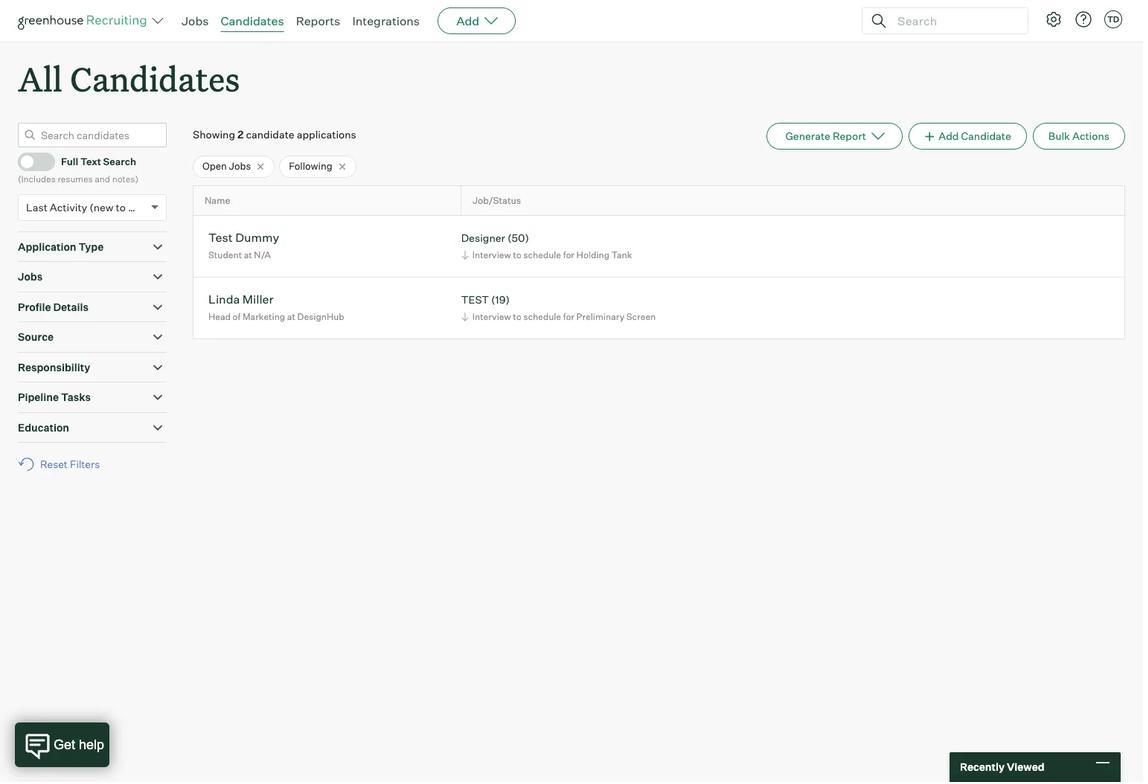 Task type: describe. For each thing, give the bounding box(es) containing it.
to for linda miller
[[513, 311, 522, 322]]

interview for linda miller
[[472, 311, 511, 322]]

for for miller
[[563, 311, 575, 322]]

application type
[[18, 240, 104, 253]]

reset filters button
[[18, 450, 107, 478]]

reports link
[[296, 13, 340, 28]]

reset filters
[[40, 458, 100, 471]]

open
[[202, 160, 227, 172]]

at inside linda miller head of marketing at designhub
[[287, 311, 295, 322]]

profile
[[18, 300, 51, 313]]

schedule for dummy
[[523, 249, 561, 260]]

test dummy link
[[208, 230, 279, 247]]

filters
[[70, 458, 100, 471]]

source
[[18, 331, 54, 343]]

td button
[[1102, 7, 1125, 31]]

add for add candidate
[[939, 130, 959, 142]]

add candidate link
[[909, 123, 1027, 150]]

candidates link
[[221, 13, 284, 28]]

miller
[[243, 292, 274, 307]]

and
[[95, 174, 110, 185]]

jobs link
[[182, 13, 209, 28]]

search
[[103, 156, 136, 167]]

showing 2 candidate applications
[[193, 128, 356, 141]]

0 vertical spatial candidates
[[221, 13, 284, 28]]

add candidate
[[939, 130, 1011, 142]]

linda
[[208, 292, 240, 307]]

bulk actions
[[1049, 130, 1110, 142]]

interview for test dummy
[[472, 249, 511, 260]]

pipeline tasks
[[18, 391, 91, 404]]

1 vertical spatial jobs
[[229, 160, 251, 172]]

marketing
[[243, 311, 285, 322]]

actions
[[1073, 130, 1110, 142]]

all
[[18, 57, 62, 100]]

tank
[[612, 249, 632, 260]]

0 vertical spatial to
[[116, 201, 126, 213]]

screen
[[627, 311, 656, 322]]

1 vertical spatial candidates
[[70, 57, 240, 100]]

at inside test dummy student at n/a
[[244, 249, 252, 260]]

designer (50) interview to schedule for holding tank
[[461, 232, 632, 260]]

interview to schedule for holding tank link
[[459, 248, 636, 262]]

(new
[[89, 201, 114, 213]]

viewed
[[1007, 761, 1045, 774]]

test
[[208, 230, 233, 245]]

greenhouse recruiting image
[[18, 12, 152, 30]]

bulk actions link
[[1033, 123, 1125, 150]]

text
[[80, 156, 101, 167]]

dummy
[[235, 230, 279, 245]]

generate report
[[786, 130, 866, 142]]

linda miller head of marketing at designhub
[[208, 292, 344, 322]]

test
[[461, 294, 489, 306]]

reset
[[40, 458, 68, 471]]

open jobs
[[202, 160, 251, 172]]

recently
[[960, 761, 1005, 774]]

integrations link
[[352, 13, 420, 28]]

last activity (new to old) option
[[26, 201, 147, 213]]

of
[[233, 311, 241, 322]]

job/status
[[473, 195, 521, 206]]

type
[[78, 240, 104, 253]]

following
[[289, 160, 333, 172]]

profile details
[[18, 300, 89, 313]]

(includes
[[18, 174, 56, 185]]

test dummy student at n/a
[[208, 230, 279, 260]]

schedule for miller
[[523, 311, 561, 322]]



Task type: vqa. For each thing, say whether or not it's contained in the screenshot.
1st for from the top
yes



Task type: locate. For each thing, give the bounding box(es) containing it.
full
[[61, 156, 78, 167]]

to down interview to schedule for holding tank link
[[513, 311, 522, 322]]

integrations
[[352, 13, 420, 28]]

0 horizontal spatial jobs
[[18, 270, 43, 283]]

for
[[563, 249, 575, 260], [563, 311, 575, 322]]

reports
[[296, 13, 340, 28]]

2 interview from the top
[[472, 311, 511, 322]]

0 vertical spatial jobs
[[182, 13, 209, 28]]

1 vertical spatial at
[[287, 311, 295, 322]]

applications
[[297, 128, 356, 141]]

0 horizontal spatial at
[[244, 249, 252, 260]]

student
[[208, 249, 242, 260]]

designer
[[461, 232, 505, 244]]

1 vertical spatial schedule
[[523, 311, 561, 322]]

1 interview from the top
[[472, 249, 511, 260]]

for left "preliminary"
[[563, 311, 575, 322]]

resumes
[[58, 174, 93, 185]]

to down (50)
[[513, 249, 522, 260]]

report
[[833, 130, 866, 142]]

schedule left "preliminary"
[[523, 311, 561, 322]]

schedule inside 'test (19) interview to schedule for preliminary screen'
[[523, 311, 561, 322]]

add inside popup button
[[456, 13, 480, 28]]

jobs right open
[[229, 160, 251, 172]]

0 vertical spatial at
[[244, 249, 252, 260]]

generate report button
[[767, 123, 903, 150]]

for for dummy
[[563, 249, 575, 260]]

full text search (includes resumes and notes)
[[18, 156, 138, 185]]

jobs
[[182, 13, 209, 28], [229, 160, 251, 172], [18, 270, 43, 283]]

add
[[456, 13, 480, 28], [939, 130, 959, 142]]

interview to schedule for preliminary screen link
[[459, 310, 660, 324]]

(19)
[[491, 294, 510, 306]]

Search text field
[[894, 10, 1015, 32]]

configure image
[[1045, 10, 1063, 28]]

to for test dummy
[[513, 249, 522, 260]]

at left n/a
[[244, 249, 252, 260]]

candidates right 'jobs' link
[[221, 13, 284, 28]]

interview inside 'test (19) interview to schedule for preliminary screen'
[[472, 311, 511, 322]]

0 vertical spatial add
[[456, 13, 480, 28]]

interview
[[472, 249, 511, 260], [472, 311, 511, 322]]

test (19) interview to schedule for preliminary screen
[[461, 294, 656, 322]]

activity
[[50, 201, 87, 213]]

bulk
[[1049, 130, 1070, 142]]

last
[[26, 201, 47, 213]]

education
[[18, 421, 69, 434]]

holding
[[577, 249, 610, 260]]

candidates
[[221, 13, 284, 28], [70, 57, 240, 100]]

1 horizontal spatial jobs
[[182, 13, 209, 28]]

schedule
[[523, 249, 561, 260], [523, 311, 561, 322]]

details
[[53, 300, 89, 313]]

jobs up profile
[[18, 270, 43, 283]]

interview inside designer (50) interview to schedule for holding tank
[[472, 249, 511, 260]]

0 horizontal spatial add
[[456, 13, 480, 28]]

candidates down 'jobs' link
[[70, 57, 240, 100]]

Search candidates field
[[18, 123, 167, 148]]

1 horizontal spatial at
[[287, 311, 295, 322]]

to
[[116, 201, 126, 213], [513, 249, 522, 260], [513, 311, 522, 322]]

schedule inside designer (50) interview to schedule for holding tank
[[523, 249, 561, 260]]

for left holding at the top right
[[563, 249, 575, 260]]

candidate
[[246, 128, 295, 141]]

0 vertical spatial interview
[[472, 249, 511, 260]]

to inside 'test (19) interview to schedule for preliminary screen'
[[513, 311, 522, 322]]

tasks
[[61, 391, 91, 404]]

at
[[244, 249, 252, 260], [287, 311, 295, 322]]

name
[[205, 195, 230, 206]]

interview down designer
[[472, 249, 511, 260]]

1 schedule from the top
[[523, 249, 561, 260]]

2 for from the top
[[563, 311, 575, 322]]

candidate reports are now available! apply filters and select "view in app" element
[[767, 123, 903, 150]]

2 horizontal spatial jobs
[[229, 160, 251, 172]]

2 schedule from the top
[[523, 311, 561, 322]]

designhub
[[297, 311, 344, 322]]

jobs left candidates link
[[182, 13, 209, 28]]

at right marketing
[[287, 311, 295, 322]]

last activity (new to old)
[[26, 201, 147, 213]]

n/a
[[254, 249, 271, 260]]

interview down (19)
[[472, 311, 511, 322]]

0 vertical spatial schedule
[[523, 249, 561, 260]]

1 for from the top
[[563, 249, 575, 260]]

1 vertical spatial add
[[939, 130, 959, 142]]

1 vertical spatial to
[[513, 249, 522, 260]]

1 vertical spatial for
[[563, 311, 575, 322]]

old)
[[128, 201, 147, 213]]

1 horizontal spatial add
[[939, 130, 959, 142]]

showing
[[193, 128, 235, 141]]

candidate
[[961, 130, 1011, 142]]

recently viewed
[[960, 761, 1045, 774]]

for inside designer (50) interview to schedule for holding tank
[[563, 249, 575, 260]]

preliminary
[[577, 311, 625, 322]]

to left old)
[[116, 201, 126, 213]]

responsibility
[[18, 361, 90, 373]]

(50)
[[508, 232, 529, 244]]

application
[[18, 240, 76, 253]]

1 vertical spatial interview
[[472, 311, 511, 322]]

checkmark image
[[25, 156, 36, 166]]

td button
[[1105, 10, 1122, 28]]

0 vertical spatial for
[[563, 249, 575, 260]]

linda miller link
[[208, 292, 274, 309]]

to inside designer (50) interview to schedule for holding tank
[[513, 249, 522, 260]]

generate
[[786, 130, 831, 142]]

td
[[1108, 14, 1120, 25]]

all candidates
[[18, 57, 240, 100]]

head
[[208, 311, 231, 322]]

2
[[237, 128, 244, 141]]

add for add
[[456, 13, 480, 28]]

2 vertical spatial jobs
[[18, 270, 43, 283]]

schedule down (50)
[[523, 249, 561, 260]]

pipeline
[[18, 391, 59, 404]]

add button
[[438, 7, 516, 34]]

notes)
[[112, 174, 138, 185]]

2 vertical spatial to
[[513, 311, 522, 322]]

for inside 'test (19) interview to schedule for preliminary screen'
[[563, 311, 575, 322]]



